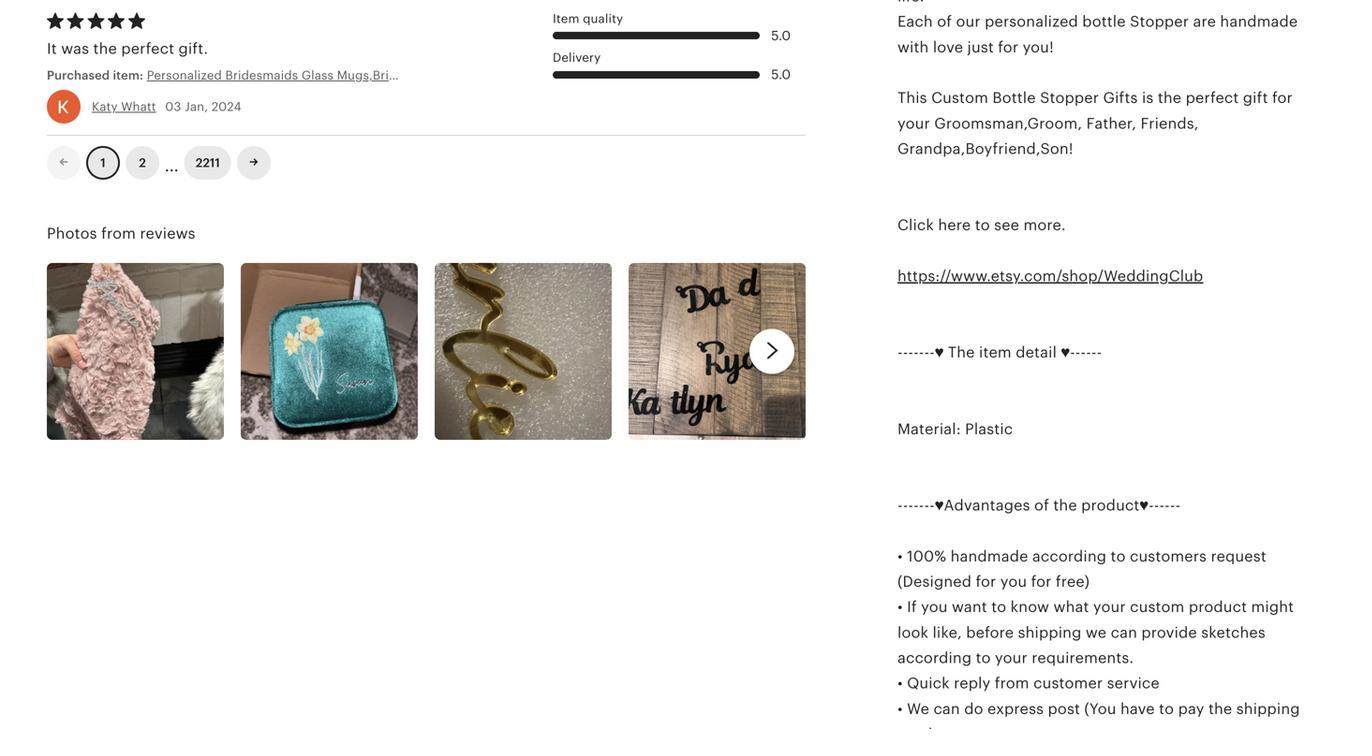 Task type: describe. For each thing, give the bounding box(es) containing it.
cost)
[[898, 727, 934, 730]]

grandpa,boyfriend,son!
[[898, 141, 1073, 158]]

do
[[964, 701, 983, 718]]

to left pay
[[1159, 701, 1174, 718]]

the left product♥-
[[1053, 497, 1077, 514]]

2024
[[211, 100, 241, 114]]

…
[[165, 149, 179, 176]]

jan,
[[185, 100, 208, 114]]

1 vertical spatial shipping
[[1236, 701, 1300, 718]]

item
[[553, 12, 580, 26]]

2
[[139, 156, 146, 170]]

product♥-
[[1081, 497, 1154, 514]]

what
[[1054, 599, 1089, 616]]

each
[[898, 13, 933, 30]]

custom
[[1130, 599, 1185, 616]]

https://www.etsy.com/shop/weddingclub link
[[898, 268, 1203, 285]]

(you
[[1084, 701, 1116, 718]]

detail
[[1016, 344, 1057, 361]]

katy
[[92, 100, 118, 114]]

material:
[[898, 421, 961, 438]]

have
[[1121, 701, 1155, 718]]

you!
[[1023, 39, 1054, 56]]

purchased item:
[[47, 69, 147, 83]]

bottle
[[1082, 13, 1126, 30]]

bottle
[[993, 90, 1036, 107]]

1 horizontal spatial of
[[1034, 497, 1049, 514]]

it was the perfect gift.
[[47, 40, 208, 57]]

for up the know
[[1031, 574, 1052, 591]]

friends,
[[1141, 115, 1199, 132]]

to left customers
[[1111, 548, 1126, 565]]

more.
[[1024, 217, 1066, 234]]

like,
[[933, 625, 962, 642]]

custom
[[931, 90, 988, 107]]

https://www.etsy.com/shop/weddingclub
[[898, 268, 1203, 285]]

if
[[907, 599, 917, 616]]

personalized
[[985, 13, 1078, 30]]

is
[[1142, 90, 1154, 107]]

perfect inside this custom bottle stopper gifts is the perfect gift for your groomsman,groom, father, friends, grandpa,boyfriend,son!
[[1186, 90, 1239, 107]]

stopper inside this custom bottle stopper gifts is the perfect gift for your groomsman,groom, father, friends, grandpa,boyfriend,son!
[[1040, 90, 1099, 107]]

handmade inside the each of our personalized bottle stopper are handmade with love just for you!
[[1220, 13, 1298, 30]]

katy whatt link
[[92, 100, 156, 114]]

service
[[1107, 676, 1160, 693]]

the
[[948, 344, 975, 361]]

0 vertical spatial perfect
[[121, 40, 174, 57]]

before
[[966, 625, 1014, 642]]

to left see
[[975, 217, 990, 234]]

groomsman,groom,
[[934, 115, 1082, 132]]

request
[[1211, 548, 1267, 565]]

to down before on the bottom of the page
[[976, 650, 991, 667]]

quality
[[583, 12, 623, 26]]

see
[[994, 217, 1019, 234]]

was
[[61, 40, 89, 57]]

photos
[[47, 225, 97, 242]]

it
[[47, 40, 57, 57]]

1 link
[[86, 146, 120, 180]]

2211 link
[[184, 146, 231, 180]]

customers
[[1130, 548, 1207, 565]]

purchased
[[47, 69, 110, 83]]

this
[[898, 90, 927, 107]]

0 horizontal spatial you
[[921, 599, 948, 616]]

express
[[988, 701, 1044, 718]]

-------♥ the item detail ♥------
[[898, 344, 1102, 361]]

1 • from the top
[[898, 548, 903, 565]]

click here to see more.
[[898, 217, 1066, 234]]

quick
[[907, 676, 950, 693]]

delivery
[[553, 51, 601, 65]]

5.0 for item quality
[[771, 28, 791, 43]]

look
[[898, 625, 929, 642]]

free)
[[1056, 574, 1090, 591]]

item
[[979, 344, 1012, 361]]

0 vertical spatial can
[[1111, 625, 1137, 642]]

♥
[[935, 344, 944, 361]]

we
[[1086, 625, 1107, 642]]

0 vertical spatial from
[[101, 225, 136, 242]]

customer
[[1034, 676, 1103, 693]]



Task type: vqa. For each thing, say whether or not it's contained in the screenshot.
the bottom also
no



Task type: locate. For each thing, give the bounding box(es) containing it.
we
[[907, 701, 929, 718]]

1 horizontal spatial handmade
[[1220, 13, 1298, 30]]

1
[[100, 156, 106, 170]]

1 horizontal spatial you
[[1000, 574, 1027, 591]]

for inside the each of our personalized bottle stopper are handmade with love just for you!
[[998, 39, 1019, 56]]

click
[[898, 217, 934, 234]]

the inside this custom bottle stopper gifts is the perfect gift for your groomsman,groom, father, friends, grandpa,boyfriend,son!
[[1158, 90, 1182, 107]]

1 horizontal spatial can
[[1111, 625, 1137, 642]]

can
[[1111, 625, 1137, 642], [934, 701, 960, 718]]

this custom bottle stopper gifts is the perfect gift for your groomsman,groom, father, friends, grandpa,boyfriend,son!
[[898, 90, 1293, 158]]

can left do
[[934, 701, 960, 718]]

for right just
[[998, 39, 1019, 56]]

item quality
[[553, 12, 623, 26]]

the right pay
[[1209, 701, 1232, 718]]

of inside the each of our personalized bottle stopper are handmade with love just for you!
[[937, 13, 952, 30]]

1 5.0 from the top
[[771, 28, 791, 43]]

from
[[101, 225, 136, 242], [995, 676, 1029, 693]]

item:
[[113, 69, 143, 83]]

0 horizontal spatial shipping
[[1018, 625, 1082, 642]]

might
[[1251, 599, 1294, 616]]

0 vertical spatial according
[[1032, 548, 1107, 565]]

♥-
[[1061, 344, 1075, 361]]

handmade down the ♥advantages
[[951, 548, 1028, 565]]

2 horizontal spatial your
[[1093, 599, 1126, 616]]

you
[[1000, 574, 1027, 591], [921, 599, 948, 616]]

can right we
[[1111, 625, 1137, 642]]

handmade right the are
[[1220, 13, 1298, 30]]

0 horizontal spatial of
[[937, 13, 952, 30]]

according
[[1032, 548, 1107, 565], [898, 650, 972, 667]]

1 horizontal spatial from
[[995, 676, 1029, 693]]

• left quick
[[898, 676, 903, 693]]

0 horizontal spatial can
[[934, 701, 960, 718]]

your up we
[[1093, 599, 1126, 616]]

to
[[975, 217, 990, 234], [1111, 548, 1126, 565], [991, 599, 1006, 616], [976, 650, 991, 667], [1159, 701, 1174, 718]]

0 vertical spatial stopper
[[1130, 13, 1189, 30]]

for
[[998, 39, 1019, 56], [1272, 90, 1293, 107], [976, 574, 996, 591], [1031, 574, 1052, 591]]

your down before on the bottom of the page
[[995, 650, 1028, 667]]

1 vertical spatial your
[[1093, 599, 1126, 616]]

gift
[[1243, 90, 1268, 107]]

0 horizontal spatial according
[[898, 650, 972, 667]]

for up want
[[976, 574, 996, 591]]

your
[[898, 115, 930, 132], [1093, 599, 1126, 616], [995, 650, 1028, 667]]

4 • from the top
[[898, 701, 903, 718]]

reviews
[[140, 225, 196, 242]]

2 link
[[126, 146, 159, 180]]

2 vertical spatial your
[[995, 650, 1028, 667]]

stopper up father,
[[1040, 90, 1099, 107]]

0 horizontal spatial from
[[101, 225, 136, 242]]

03
[[165, 100, 181, 114]]

• left we
[[898, 701, 903, 718]]

100%
[[907, 548, 946, 565]]

1 horizontal spatial shipping
[[1236, 701, 1300, 718]]

gifts
[[1103, 90, 1138, 107]]

for inside this custom bottle stopper gifts is the perfect gift for your groomsman,groom, father, friends, grandpa,boyfriend,son!
[[1272, 90, 1293, 107]]

1 horizontal spatial your
[[995, 650, 1028, 667]]

1 horizontal spatial stopper
[[1130, 13, 1189, 30]]

2211
[[196, 156, 220, 170]]

2 • from the top
[[898, 599, 903, 616]]

1 vertical spatial you
[[921, 599, 948, 616]]

material: plastic
[[898, 421, 1013, 438]]

just
[[967, 39, 994, 56]]

perfect left gift
[[1186, 90, 1239, 107]]

1 vertical spatial according
[[898, 650, 972, 667]]

reply
[[954, 676, 991, 693]]

gift.
[[178, 40, 208, 57]]

• 100% handmade according to customers request (designed for you for free) • if you want to know what your custom product might look like, before shipping we can provide sketches according to your requirements. • quick reply from customer service • we can do express post (you have to pay the shipping cost)
[[898, 548, 1300, 730]]

the right "is"
[[1158, 90, 1182, 107]]

of left our
[[937, 13, 952, 30]]

0 vertical spatial you
[[1000, 574, 1027, 591]]

0 vertical spatial your
[[898, 115, 930, 132]]

katy whatt 03 jan, 2024
[[92, 100, 241, 114]]

0 vertical spatial handmade
[[1220, 13, 1298, 30]]

handmade
[[1220, 13, 1298, 30], [951, 548, 1028, 565]]

shipping down the know
[[1018, 625, 1082, 642]]

sketches
[[1201, 625, 1266, 642]]

0 vertical spatial of
[[937, 13, 952, 30]]

shipping right pay
[[1236, 701, 1300, 718]]

•
[[898, 548, 903, 565], [898, 599, 903, 616], [898, 676, 903, 693], [898, 701, 903, 718]]

the up purchased item:
[[93, 40, 117, 57]]

love
[[933, 39, 963, 56]]

handmade inside • 100% handmade according to customers request (designed for you for free) • if you want to know what your custom product might look like, before shipping we can provide sketches according to your requirements. • quick reply from customer service • we can do express post (you have to pay the shipping cost)
[[951, 548, 1028, 565]]

stopper inside the each of our personalized bottle stopper are handmade with love just for you!
[[1130, 13, 1189, 30]]

1 horizontal spatial perfect
[[1186, 90, 1239, 107]]

• left 100%
[[898, 548, 903, 565]]

(designed
[[898, 574, 972, 591]]

want
[[952, 599, 987, 616]]

3 • from the top
[[898, 676, 903, 693]]

0 horizontal spatial your
[[898, 115, 930, 132]]

1 vertical spatial can
[[934, 701, 960, 718]]

perfect
[[121, 40, 174, 57], [1186, 90, 1239, 107]]

1 vertical spatial perfect
[[1186, 90, 1239, 107]]

whatt
[[121, 100, 156, 114]]

of
[[937, 13, 952, 30], [1034, 497, 1049, 514]]

5.0 for delivery
[[771, 67, 791, 82]]

father,
[[1086, 115, 1137, 132]]

1 vertical spatial stopper
[[1040, 90, 1099, 107]]

stopper left the are
[[1130, 13, 1189, 30]]

our
[[956, 13, 981, 30]]

provide
[[1141, 625, 1197, 642]]

of right the ♥advantages
[[1034, 497, 1049, 514]]

product
[[1189, 599, 1247, 616]]

0 vertical spatial shipping
[[1018, 625, 1082, 642]]

from right photos
[[101, 225, 136, 242]]

5.0
[[771, 28, 791, 43], [771, 67, 791, 82]]

from up express
[[995, 676, 1029, 693]]

1 vertical spatial from
[[995, 676, 1029, 693]]

know
[[1011, 599, 1049, 616]]

0 horizontal spatial perfect
[[121, 40, 174, 57]]

1 vertical spatial of
[[1034, 497, 1049, 514]]

to up before on the bottom of the page
[[991, 599, 1006, 616]]

each of our personalized bottle stopper are handmade with love just for you!
[[898, 13, 1298, 56]]

here
[[938, 217, 971, 234]]

• left if
[[898, 599, 903, 616]]

2 5.0 from the top
[[771, 67, 791, 82]]

your down "this"
[[898, 115, 930, 132]]

photos from reviews
[[47, 225, 196, 242]]

for right gift
[[1272, 90, 1293, 107]]

you right if
[[921, 599, 948, 616]]

your inside this custom bottle stopper gifts is the perfect gift for your groomsman,groom, father, friends, grandpa,boyfriend,son!
[[898, 115, 930, 132]]

shipping
[[1018, 625, 1082, 642], [1236, 701, 1300, 718]]

from inside • 100% handmade according to customers request (designed for you for free) • if you want to know what your custom product might look like, before shipping we can provide sketches according to your requirements. • quick reply from customer service • we can do express post (you have to pay the shipping cost)
[[995, 676, 1029, 693]]

1 vertical spatial handmade
[[951, 548, 1028, 565]]

requirements.
[[1032, 650, 1134, 667]]

post
[[1048, 701, 1080, 718]]

pay
[[1178, 701, 1204, 718]]

♥advantages
[[935, 497, 1030, 514]]

are
[[1193, 13, 1216, 30]]

plastic
[[965, 421, 1013, 438]]

the inside • 100% handmade according to customers request (designed for you for free) • if you want to know what your custom product might look like, before shipping we can provide sketches according to your requirements. • quick reply from customer service • we can do express post (you have to pay the shipping cost)
[[1209, 701, 1232, 718]]

according up quick
[[898, 650, 972, 667]]

0 horizontal spatial stopper
[[1040, 90, 1099, 107]]

1 horizontal spatial according
[[1032, 548, 1107, 565]]

stopper
[[1130, 13, 1189, 30], [1040, 90, 1099, 107]]

0 vertical spatial 5.0
[[771, 28, 791, 43]]

1 vertical spatial 5.0
[[771, 67, 791, 82]]

with
[[898, 39, 929, 56]]

perfect up item:
[[121, 40, 174, 57]]

according up 'free)'
[[1032, 548, 1107, 565]]

-------♥advantages of the product♥------
[[898, 497, 1181, 514]]

-
[[898, 344, 903, 361], [903, 344, 908, 361], [908, 344, 914, 361], [914, 344, 919, 361], [919, 344, 924, 361], [924, 344, 930, 361], [930, 344, 935, 361], [1075, 344, 1081, 361], [1081, 344, 1086, 361], [1086, 344, 1091, 361], [1091, 344, 1097, 361], [1097, 344, 1102, 361], [898, 497, 903, 514], [903, 497, 908, 514], [908, 497, 914, 514], [914, 497, 919, 514], [919, 497, 924, 514], [924, 497, 930, 514], [930, 497, 935, 514], [1154, 497, 1159, 514], [1159, 497, 1165, 514], [1165, 497, 1170, 514], [1170, 497, 1175, 514], [1175, 497, 1181, 514]]

you up the know
[[1000, 574, 1027, 591]]

0 horizontal spatial handmade
[[951, 548, 1028, 565]]



